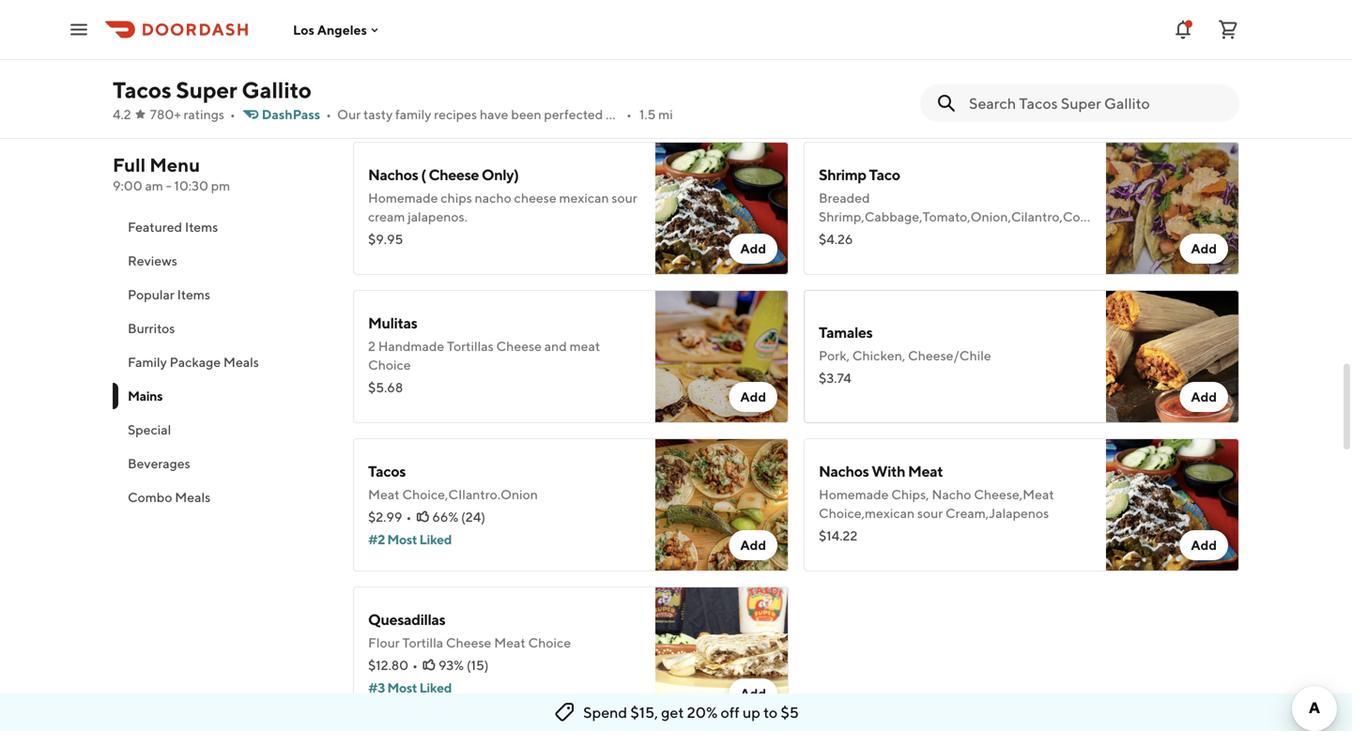 Task type: locate. For each thing, give the bounding box(es) containing it.
dashpass •
[[262, 107, 332, 122]]

1 vertical spatial homemade
[[819, 487, 889, 502]]

1 horizontal spatial nachos
[[819, 463, 869, 480]]

sour
[[612, 190, 637, 206], [918, 506, 943, 521]]

cheese,meat
[[974, 487, 1054, 502]]

0 items, open order cart image
[[1217, 18, 1240, 41]]

tacos for tacos meat choice,cilantro.onion
[[368, 463, 406, 480]]

nacho
[[475, 190, 512, 206]]

add
[[740, 241, 766, 256], [1191, 241, 1217, 256], [740, 389, 766, 405], [1191, 389, 1217, 405], [740, 538, 766, 553], [1191, 538, 1217, 553], [740, 686, 766, 702]]

0 vertical spatial tacos
[[113, 77, 172, 103]]

2 liked from the top
[[419, 680, 452, 696]]

2 vertical spatial cheese
[[446, 635, 492, 651]]

1 vertical spatial tacos
[[368, 463, 406, 480]]

add button for tortillas
[[729, 382, 778, 412]]

66% (24)
[[432, 510, 486, 525]]

• right the ratings
[[230, 107, 236, 122]]

-
[[166, 178, 172, 193]]

1 vertical spatial choice
[[528, 635, 571, 651]]

0 vertical spatial items
[[185, 219, 218, 235]]

0 vertical spatial homemade
[[368, 190, 438, 206]]

meals down burritos button
[[223, 355, 259, 370]]

meat up $2.99
[[368, 487, 400, 502]]

los angeles button
[[293, 22, 382, 37]]

and
[[545, 339, 567, 354]]

up
[[743, 704, 761, 722]]

most down $12.80 •
[[387, 680, 417, 696]]

1 horizontal spatial special
[[819, 228, 862, 243]]

sour down chips,
[[918, 506, 943, 521]]

shrimp
[[819, 166, 867, 184]]

0 horizontal spatial choice
[[368, 357, 411, 373]]

• up #2 most liked
[[406, 510, 412, 525]]

beans
[[601, 51, 637, 67]]

homemade up the cream
[[368, 190, 438, 206]]

special down breaded
[[819, 228, 862, 243]]

chips,
[[892, 487, 929, 502]]

pm
[[211, 178, 230, 193]]

quesadillas image
[[656, 587, 789, 720]]

1 vertical spatial most
[[387, 680, 417, 696]]

tacos inside tacos meat choice,cilantro.onion
[[368, 463, 406, 480]]

nachos left with
[[819, 463, 869, 480]]

cheese
[[429, 166, 479, 184], [496, 339, 542, 354], [446, 635, 492, 651]]

tacos up "4.2"
[[113, 77, 172, 103]]

2 most from the top
[[387, 680, 417, 696]]

add for tortillas
[[740, 389, 766, 405]]

4.2
[[113, 107, 131, 122]]

breakfast
[[368, 27, 432, 45]]

los
[[293, 22, 315, 37]]

0 vertical spatial choice
[[368, 357, 411, 373]]

homemade
[[368, 190, 438, 206], [819, 487, 889, 502]]

0 vertical spatial meals
[[223, 355, 259, 370]]

meat up chips,
[[908, 463, 943, 480]]

sour right the mexican
[[612, 190, 637, 206]]

cheese up chips
[[429, 166, 479, 184]]

nacho
[[932, 487, 972, 502]]

cheese/chile
[[908, 348, 991, 363]]

0 horizontal spatial nachos
[[368, 166, 418, 184]]

items up reviews button
[[185, 219, 218, 235]]

#2
[[368, 532, 385, 548]]

nachos
[[368, 166, 418, 184], [819, 463, 869, 480]]

nachos for nachos ( cheese only)
[[368, 166, 418, 184]]

add for cheese/chile
[[1191, 389, 1217, 405]]

tacos super gallito
[[113, 77, 312, 103]]

cream,jalapenos
[[946, 506, 1049, 521]]

most for tacos
[[387, 532, 417, 548]]

open menu image
[[68, 18, 90, 41]]

liked
[[419, 532, 452, 548], [419, 680, 452, 696]]

cheese up 93% (15)
[[446, 635, 492, 651]]

cheese
[[514, 190, 557, 206]]

special inside shrimp taco breaded shrimp,cabbage,tomato,onion,cilantro,corn,and special sauce
[[819, 228, 862, 243]]

nachos with meat homemade chips, nacho cheese,meat choice,mexican sour cream,jalapenos $14.22
[[819, 463, 1054, 544]]

0 vertical spatial nachos
[[368, 166, 418, 184]]

cheese inside quesadillas flour tortilla cheese meat choice
[[446, 635, 492, 651]]

0 horizontal spatial meat
[[368, 487, 400, 502]]

liked for quesadillas
[[419, 680, 452, 696]]

to
[[764, 704, 778, 722]]

add button for only)
[[729, 234, 778, 264]]

cream
[[368, 209, 405, 224]]

shrimp taco image
[[1106, 142, 1240, 275]]

1 vertical spatial special
[[128, 422, 171, 438]]

tacos up $2.99
[[368, 463, 406, 480]]

homemade inside the nachos with meat homemade chips, nacho cheese,meat choice,mexican sour cream,jalapenos $14.22
[[819, 487, 889, 502]]

0 vertical spatial liked
[[419, 532, 452, 548]]

potatoes,
[[543, 51, 599, 67]]

cheese left and
[[496, 339, 542, 354]]

1 horizontal spatial homemade
[[819, 487, 889, 502]]

cheese inside "nachos ( cheese only) homemade chips nacho cheese mexican sour cream jalapenos. $9.95"
[[429, 166, 479, 184]]

• left 1.5
[[626, 107, 632, 122]]

items for featured items
[[185, 219, 218, 235]]

0 vertical spatial meat
[[908, 463, 943, 480]]

nachos for nachos with meat
[[819, 463, 869, 480]]

nachos inside the nachos with meat homemade chips, nacho cheese,meat choice,mexican sour cream,jalapenos $14.22
[[819, 463, 869, 480]]

1 vertical spatial liked
[[419, 680, 452, 696]]

1 vertical spatial nachos
[[819, 463, 869, 480]]

(15)
[[467, 658, 489, 673]]

popular items button
[[113, 278, 331, 312]]

special down mains
[[128, 422, 171, 438]]

homemade up choice,mexican
[[819, 487, 889, 502]]

• right dashpass on the left of page
[[326, 107, 332, 122]]

0 horizontal spatial special
[[128, 422, 171, 438]]

• up #3 most liked on the left
[[412, 658, 418, 673]]

los angeles
[[293, 22, 367, 37]]

#3
[[368, 680, 385, 696]]

choice,mexican
[[819, 506, 915, 521]]

0 vertical spatial special
[[819, 228, 862, 243]]

0 horizontal spatial meals
[[175, 490, 211, 505]]

meals right combo
[[175, 490, 211, 505]]

1 vertical spatial items
[[177, 287, 210, 302]]

2 vertical spatial meat
[[494, 635, 526, 651]]

liked down the 93%
[[419, 680, 452, 696]]

1 horizontal spatial sour
[[918, 506, 943, 521]]

1 horizontal spatial meat
[[494, 635, 526, 651]]

•
[[230, 107, 236, 122], [326, 107, 332, 122], [626, 107, 632, 122], [406, 510, 412, 525], [412, 658, 418, 673]]

mulitas
[[368, 314, 417, 332]]

package
[[170, 355, 221, 370]]

spend
[[583, 704, 628, 722]]

full menu 9:00 am - 10:30 pm
[[113, 154, 230, 193]]

reviews
[[128, 253, 177, 269]]

$5
[[781, 704, 799, 722]]

liked down 66%
[[419, 532, 452, 548]]

mi
[[659, 107, 673, 122]]

• for dashpass •
[[326, 107, 332, 122]]

1 vertical spatial meat
[[368, 487, 400, 502]]

meat inside quesadillas flour tortilla cheese meat choice
[[494, 635, 526, 651]]

1 horizontal spatial choice
[[528, 635, 571, 651]]

meat
[[570, 339, 600, 354]]

choice inside mulitas 2 handmade tortillas cheese and meat choice $5.68
[[368, 357, 411, 373]]

eggs,
[[410, 51, 443, 67]]

$12.80
[[368, 658, 409, 673]]

handmade
[[378, 339, 444, 354]]

0 vertical spatial most
[[387, 532, 417, 548]]

93%
[[439, 658, 464, 673]]

1 vertical spatial meals
[[175, 490, 211, 505]]

2 horizontal spatial meat
[[908, 463, 943, 480]]

special inside special button
[[128, 422, 171, 438]]

1 liked from the top
[[419, 532, 452, 548]]

1 vertical spatial cheese
[[496, 339, 542, 354]]

sour inside "nachos ( cheese only) homemade chips nacho cheese mexican sour cream jalapenos. $9.95"
[[612, 190, 637, 206]]

most right #2
[[387, 532, 417, 548]]

bacon,
[[499, 51, 540, 67]]

quesadillas
[[368, 611, 446, 629]]

taco
[[869, 166, 900, 184]]

(24)
[[461, 510, 486, 525]]

liked for tacos
[[419, 532, 452, 548]]

combo
[[128, 490, 172, 505]]

1 horizontal spatial tacos
[[368, 463, 406, 480]]

9:00
[[113, 178, 142, 193]]

add for homemade
[[1191, 538, 1217, 553]]

reviews button
[[113, 244, 331, 278]]

0 horizontal spatial sour
[[612, 190, 637, 206]]

Item Search search field
[[969, 93, 1225, 114]]

1 most from the top
[[387, 532, 417, 548]]

1 vertical spatial sour
[[918, 506, 943, 521]]

0 vertical spatial sour
[[612, 190, 637, 206]]

0 horizontal spatial homemade
[[368, 190, 438, 206]]

$14.22
[[819, 528, 858, 544]]

nachos inside "nachos ( cheese only) homemade chips nacho cheese mexican sour cream jalapenos. $9.95"
[[368, 166, 418, 184]]

meat right tortilla
[[494, 635, 526, 651]]

items right popular
[[177, 287, 210, 302]]

0 vertical spatial cheese
[[429, 166, 479, 184]]

meals
[[223, 355, 259, 370], [175, 490, 211, 505]]

popular
[[128, 287, 174, 302]]

nachos left (
[[368, 166, 418, 184]]

0 horizontal spatial tacos
[[113, 77, 172, 103]]

add for shrimp,cabbage,tomato,onion,cilantro,corn,and
[[1191, 241, 1217, 256]]



Task type: vqa. For each thing, say whether or not it's contained in the screenshot.


Task type: describe. For each thing, give the bounding box(es) containing it.
beverages
[[128, 456, 190, 471]]

2
[[368, 339, 376, 354]]

nachos ( cheese only) homemade chips nacho cheese mexican sour cream jalapenos. $9.95
[[368, 166, 637, 247]]

mulitas 2 handmade tortillas cheese and meat choice $5.68
[[368, 314, 600, 395]]

tacos meat choice,cilantro.onion
[[368, 463, 538, 502]]

angeles
[[317, 22, 367, 37]]

breakfast torta image
[[656, 0, 789, 127]]

breakfast torta bread, eggs, sausage, bacon, potatoes, beans
[[368, 27, 637, 67]]

popular items
[[128, 287, 210, 302]]

nachos ( cheese only) image
[[656, 142, 789, 275]]

1 horizontal spatial meals
[[223, 355, 259, 370]]

off
[[721, 704, 740, 722]]

sour inside the nachos with meat homemade chips, nacho cheese,meat choice,mexican sour cream,jalapenos $14.22
[[918, 506, 943, 521]]

$4.26
[[819, 232, 853, 247]]

add button for homemade
[[1180, 531, 1228, 561]]

sauce
[[865, 228, 902, 243]]

tamales pork, chicken, cheese/chile $3.74
[[819, 324, 991, 386]]

meat inside tacos meat choice,cilantro.onion
[[368, 487, 400, 502]]

• for $12.80 •
[[412, 658, 418, 673]]

burritos button
[[113, 312, 331, 346]]

10:30
[[174, 178, 208, 193]]

notification bell image
[[1172, 18, 1195, 41]]

family package meals button
[[113, 346, 331, 379]]

bread,
[[368, 51, 407, 67]]

tamales
[[819, 324, 873, 341]]

choice,cilantro.onion
[[402, 487, 538, 502]]

dashpass
[[262, 107, 320, 122]]

burritos
[[128, 321, 175, 336]]

#3 most liked
[[368, 680, 452, 696]]

special button
[[113, 413, 331, 447]]

get
[[661, 704, 684, 722]]

• for $2.99 •
[[406, 510, 412, 525]]

$2.99 •
[[368, 510, 412, 525]]

beverages button
[[113, 447, 331, 481]]

family
[[128, 355, 167, 370]]

$12.80 •
[[368, 658, 418, 673]]

$3.74
[[819, 371, 852, 386]]

tortilla
[[402, 635, 443, 651]]

chips
[[441, 190, 472, 206]]

am
[[145, 178, 163, 193]]

homemade inside "nachos ( cheese only) homemade chips nacho cheese mexican sour cream jalapenos. $9.95"
[[368, 190, 438, 206]]

$5.68
[[368, 380, 403, 395]]

most for quesadillas
[[387, 680, 417, 696]]

tacos for tacos super gallito
[[113, 77, 172, 103]]

with
[[872, 463, 906, 480]]

add button for shrimp,cabbage,tomato,onion,cilantro,corn,and
[[1180, 234, 1228, 264]]

spend $15, get 20% off up to $5
[[583, 704, 799, 722]]

featured items
[[128, 219, 218, 235]]

• 1.5 mi
[[626, 107, 673, 122]]

breaded
[[819, 190, 870, 206]]

add for only)
[[740, 241, 766, 256]]

tamales image
[[1106, 290, 1240, 424]]

combo meals button
[[113, 481, 331, 515]]

780+ ratings •
[[150, 107, 236, 122]]

$2.99
[[368, 510, 402, 525]]

sopes image
[[1106, 0, 1240, 127]]

tacos image
[[656, 439, 789, 572]]

gallito
[[242, 77, 312, 103]]

$15,
[[631, 704, 658, 722]]

add button for cheese/chile
[[1180, 382, 1228, 412]]

780+
[[150, 107, 181, 122]]

20%
[[687, 704, 718, 722]]

mulitas image
[[656, 290, 789, 424]]

ratings
[[184, 107, 224, 122]]

#2 most liked
[[368, 532, 452, 548]]

cheese inside mulitas 2 handmade tortillas cheese and meat choice $5.68
[[496, 339, 542, 354]]

only)
[[482, 166, 519, 184]]

super
[[176, 77, 237, 103]]

mains
[[128, 388, 163, 404]]

full
[[113, 154, 146, 176]]

chicken,
[[853, 348, 906, 363]]

93% (15)
[[439, 658, 489, 673]]

sausage,
[[445, 51, 496, 67]]

nachos with meat image
[[1106, 439, 1240, 572]]

featured items button
[[113, 210, 331, 244]]

1.5
[[640, 107, 656, 122]]

66%
[[432, 510, 459, 525]]

combo meals
[[128, 490, 211, 505]]

featured
[[128, 219, 182, 235]]

tortillas
[[447, 339, 494, 354]]

items for popular items
[[177, 287, 210, 302]]

shrimp,cabbage,tomato,onion,cilantro,corn,and
[[819, 209, 1119, 224]]

torta
[[434, 27, 469, 45]]

jalapenos.
[[408, 209, 468, 224]]

choice inside quesadillas flour tortilla cheese meat choice
[[528, 635, 571, 651]]

mexican
[[559, 190, 609, 206]]

$9.95
[[368, 232, 403, 247]]

meat inside the nachos with meat homemade chips, nacho cheese,meat choice,mexican sour cream,jalapenos $14.22
[[908, 463, 943, 480]]

pork,
[[819, 348, 850, 363]]

shrimp taco breaded shrimp,cabbage,tomato,onion,cilantro,corn,and special sauce
[[819, 166, 1119, 243]]

(
[[421, 166, 426, 184]]



